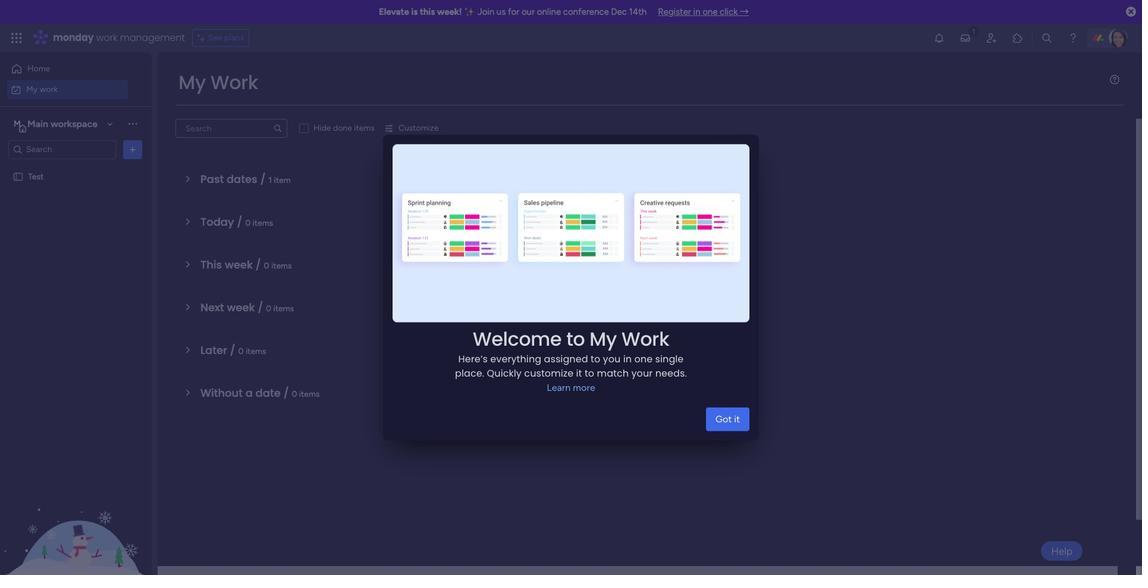 Task type: vqa. For each thing, say whether or not it's contained in the screenshot.
Invite your team Invite
no



Task type: locate. For each thing, give the bounding box(es) containing it.
dec
[[611, 7, 627, 17]]

0 horizontal spatial it
[[576, 367, 582, 380]]

in inside welcome to my work here's everything assigned to you in one single place. quickly customize it to match your needs. learn more
[[623, 352, 632, 366]]

notifications image
[[933, 32, 945, 44]]

items inside today / 0 items
[[253, 218, 273, 228]]

0 horizontal spatial in
[[623, 352, 632, 366]]

1
[[269, 175, 272, 186]]

/ right the later
[[230, 343, 235, 358]]

join
[[478, 7, 494, 17]]

week right next
[[227, 300, 255, 315]]

one
[[703, 7, 718, 17], [634, 352, 653, 366]]

in
[[693, 7, 700, 17], [623, 352, 632, 366]]

one inside welcome to my work here's everything assigned to you in one single place. quickly customize it to match your needs. learn more
[[634, 352, 653, 366]]

us
[[497, 7, 506, 17]]

items inside later / 0 items
[[246, 347, 266, 357]]

0 right the later
[[238, 347, 244, 357]]

my for my work
[[178, 69, 206, 96]]

0 right date
[[292, 390, 297, 400]]

my down home
[[26, 84, 38, 94]]

one up your
[[634, 352, 653, 366]]

0 horizontal spatial my
[[26, 84, 38, 94]]

items down this week / 0 items in the left top of the page
[[273, 304, 294, 314]]

next week / 0 items
[[200, 300, 294, 315]]

in right you
[[623, 352, 632, 366]]

1 vertical spatial it
[[734, 414, 740, 425]]

home button
[[7, 59, 128, 79]]

work
[[210, 69, 258, 96], [622, 326, 669, 352]]

it
[[576, 367, 582, 380], [734, 414, 740, 425]]

quickly
[[487, 367, 522, 380]]

0 horizontal spatial work
[[210, 69, 258, 96]]

my up match in the right of the page
[[590, 326, 617, 352]]

1 horizontal spatial work
[[96, 31, 118, 45]]

0 vertical spatial work
[[96, 31, 118, 45]]

my for my work
[[26, 84, 38, 94]]

work up your
[[622, 326, 669, 352]]

work down home
[[40, 84, 58, 94]]

/
[[260, 172, 266, 187], [237, 215, 242, 230], [256, 258, 261, 272], [258, 300, 263, 315], [230, 343, 235, 358], [283, 386, 289, 401]]

2 horizontal spatial my
[[590, 326, 617, 352]]

a
[[245, 386, 253, 401]]

date
[[256, 386, 281, 401]]

past dates / 1 item
[[200, 172, 291, 187]]

0 up next week / 0 items
[[264, 261, 269, 271]]

main
[[27, 118, 48, 129]]

1 horizontal spatial it
[[734, 414, 740, 425]]

my inside my work button
[[26, 84, 38, 94]]

welcome
[[473, 326, 562, 352]]

1 vertical spatial work
[[622, 326, 669, 352]]

items up without a date / 0 items
[[246, 347, 266, 357]]

option
[[0, 166, 152, 168]]

in right register
[[693, 7, 700, 17]]

work down plans
[[210, 69, 258, 96]]

0 vertical spatial it
[[576, 367, 582, 380]]

see plans button
[[192, 29, 249, 47]]

✨
[[464, 7, 475, 17]]

1 horizontal spatial my
[[178, 69, 206, 96]]

week
[[225, 258, 253, 272], [227, 300, 255, 315]]

your
[[631, 367, 653, 380]]

1 horizontal spatial in
[[693, 7, 700, 17]]

later
[[200, 343, 227, 358]]

1 vertical spatial in
[[623, 352, 632, 366]]

1 horizontal spatial work
[[622, 326, 669, 352]]

0 inside later / 0 items
[[238, 347, 244, 357]]

0 right today
[[245, 218, 251, 228]]

done
[[333, 123, 352, 133]]

single
[[655, 352, 684, 366]]

0 horizontal spatial work
[[40, 84, 58, 94]]

monday work management
[[53, 31, 185, 45]]

None search field
[[175, 119, 287, 138]]

it right got
[[734, 414, 740, 425]]

test
[[28, 172, 44, 182]]

work for monday
[[96, 31, 118, 45]]

next
[[200, 300, 224, 315]]

one left "click"
[[703, 7, 718, 17]]

without a date / 0 items
[[200, 386, 320, 401]]

my down see plans button
[[178, 69, 206, 96]]

items inside without a date / 0 items
[[299, 390, 320, 400]]

0 inside next week / 0 items
[[266, 304, 271, 314]]

items down 1
[[253, 218, 273, 228]]

this week / 0 items
[[200, 258, 292, 272]]

0 vertical spatial in
[[693, 7, 700, 17]]

work inside button
[[40, 84, 58, 94]]

got
[[716, 414, 732, 425]]

items right date
[[299, 390, 320, 400]]

/ down this week / 0 items in the left top of the page
[[258, 300, 263, 315]]

lottie animation element
[[0, 456, 152, 576]]

1 image
[[969, 24, 979, 38]]

item
[[274, 175, 291, 186]]

1 horizontal spatial one
[[703, 7, 718, 17]]

0 horizontal spatial one
[[634, 352, 653, 366]]

match
[[597, 367, 629, 380]]

0 vertical spatial week
[[225, 258, 253, 272]]

to
[[566, 326, 585, 352], [591, 352, 600, 366], [585, 367, 594, 380]]

0 vertical spatial one
[[703, 7, 718, 17]]

is
[[411, 7, 418, 17]]

register in one click →
[[658, 7, 749, 17]]

it inside button
[[734, 414, 740, 425]]

/ right date
[[283, 386, 289, 401]]

today / 0 items
[[200, 215, 273, 230]]

my work button
[[7, 80, 128, 99]]

customize button
[[379, 119, 443, 138]]

see plans
[[208, 33, 244, 43]]

our
[[522, 7, 535, 17]]

1 vertical spatial work
[[40, 84, 58, 94]]

0 inside without a date / 0 items
[[292, 390, 297, 400]]

items
[[354, 123, 375, 133], [253, 218, 273, 228], [271, 261, 292, 271], [273, 304, 294, 314], [246, 347, 266, 357], [299, 390, 320, 400]]

hide
[[314, 123, 331, 133]]

0 down this week / 0 items in the left top of the page
[[266, 304, 271, 314]]

hide done items
[[314, 123, 375, 133]]

week for next
[[227, 300, 255, 315]]

it up more
[[576, 367, 582, 380]]

assigned
[[544, 352, 588, 366]]

1 vertical spatial one
[[634, 352, 653, 366]]

1 vertical spatial week
[[227, 300, 255, 315]]

work inside welcome to my work here's everything assigned to you in one single place. quickly customize it to match your needs. learn more
[[622, 326, 669, 352]]

0
[[245, 218, 251, 228], [264, 261, 269, 271], [266, 304, 271, 314], [238, 347, 244, 357], [292, 390, 297, 400]]

my
[[178, 69, 206, 96], [26, 84, 38, 94], [590, 326, 617, 352]]

everything
[[490, 352, 541, 366]]

elevate is this week! ✨ join us for our online conference dec 14th
[[379, 7, 647, 17]]

here's
[[458, 352, 488, 366]]

work
[[96, 31, 118, 45], [40, 84, 58, 94]]

items up next week / 0 items
[[271, 261, 292, 271]]

needs.
[[655, 367, 687, 380]]

elevate
[[379, 7, 409, 17]]

work right monday
[[96, 31, 118, 45]]

learn more link
[[547, 382, 595, 393]]

my inside welcome to my work here's everything assigned to you in one single place. quickly customize it to match your needs. learn more
[[590, 326, 617, 352]]

week right this
[[225, 258, 253, 272]]

help
[[1051, 546, 1073, 558]]

register
[[658, 7, 691, 17]]



Task type: describe. For each thing, give the bounding box(es) containing it.
register in one click → link
[[658, 7, 749, 17]]

help image
[[1067, 32, 1079, 44]]

workspace selection element
[[11, 117, 99, 132]]

learn
[[547, 382, 571, 393]]

search image
[[273, 124, 283, 133]]

Filter dashboard by text search field
[[175, 119, 287, 138]]

you
[[603, 352, 621, 366]]

apps image
[[1012, 32, 1024, 44]]

search everything image
[[1041, 32, 1053, 44]]

inbox image
[[960, 32, 971, 44]]

it inside welcome to my work here's everything assigned to you in one single place. quickly customize it to match your needs. learn more
[[576, 367, 582, 380]]

week for this
[[225, 258, 253, 272]]

/ right today
[[237, 215, 242, 230]]

Search in workspace field
[[25, 143, 99, 156]]

my work
[[26, 84, 58, 94]]

click
[[720, 7, 738, 17]]

workspace
[[51, 118, 98, 129]]

0 inside this week / 0 items
[[264, 261, 269, 271]]

0 vertical spatial work
[[210, 69, 258, 96]]

past
[[200, 172, 224, 187]]

workspace image
[[11, 117, 23, 131]]

/ left 1
[[260, 172, 266, 187]]

without
[[200, 386, 243, 401]]

lottie animation image
[[0, 456, 152, 576]]

customize
[[399, 123, 439, 133]]

14th
[[629, 7, 647, 17]]

this
[[200, 258, 222, 272]]

invite members image
[[986, 32, 998, 44]]

→
[[740, 7, 749, 17]]

m
[[14, 119, 21, 129]]

online
[[537, 7, 561, 17]]

plans
[[224, 33, 244, 43]]

test list box
[[0, 164, 152, 347]]

work for my
[[40, 84, 58, 94]]

items inside this week / 0 items
[[271, 261, 292, 271]]

monday
[[53, 31, 94, 45]]

my work
[[178, 69, 258, 96]]

public board image
[[12, 171, 24, 182]]

more
[[573, 382, 595, 393]]

see
[[208, 33, 222, 43]]

management
[[120, 31, 185, 45]]

later / 0 items
[[200, 343, 266, 358]]

james peterson image
[[1109, 29, 1128, 48]]

/ up next week / 0 items
[[256, 258, 261, 272]]

0 inside today / 0 items
[[245, 218, 251, 228]]

got it
[[716, 414, 740, 425]]

conference
[[563, 7, 609, 17]]

help button
[[1041, 542, 1083, 562]]

got it button
[[706, 408, 750, 431]]

week!
[[437, 7, 462, 17]]

items inside next week / 0 items
[[273, 304, 294, 314]]

today
[[200, 215, 234, 230]]

home
[[27, 64, 50, 74]]

main workspace
[[27, 118, 98, 129]]

for
[[508, 7, 519, 17]]

dates
[[227, 172, 257, 187]]

select product image
[[11, 32, 23, 44]]

place.
[[455, 367, 484, 380]]

items right done
[[354, 123, 375, 133]]

welcome to my work here's everything assigned to you in one single place. quickly customize it to match your needs. learn more
[[455, 326, 687, 393]]

this
[[420, 7, 435, 17]]

customize
[[524, 367, 574, 380]]



